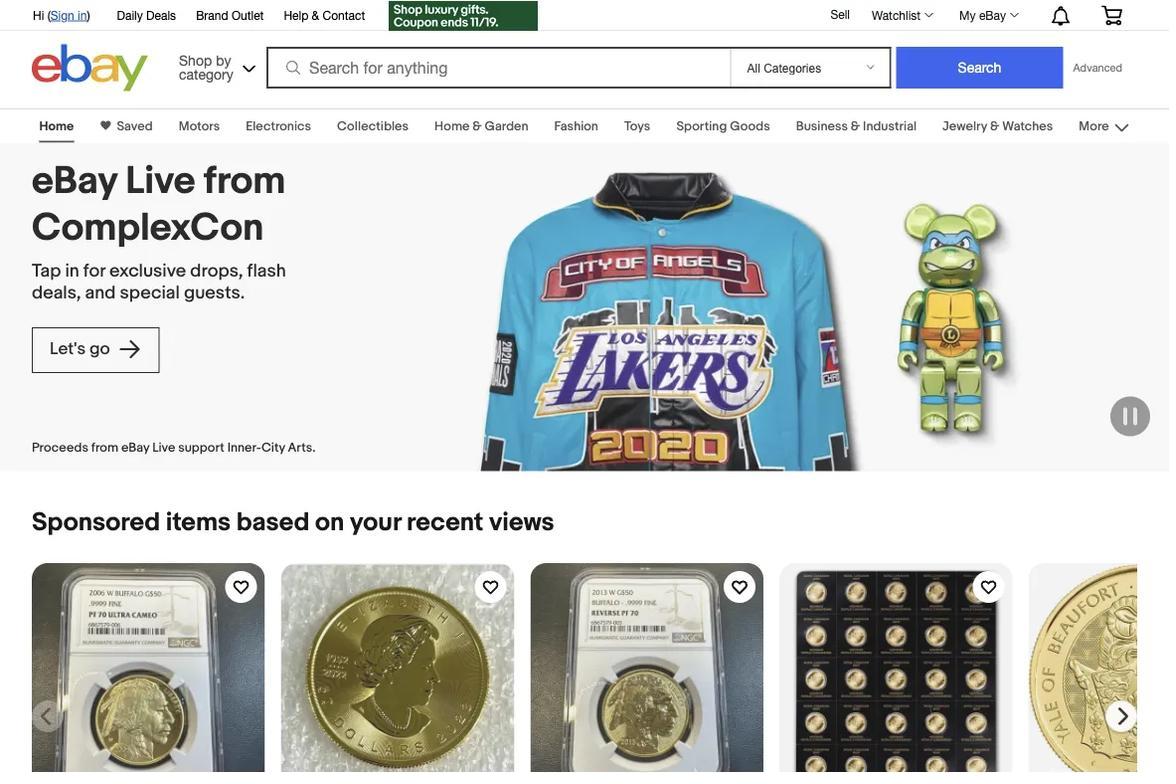 Task type: locate. For each thing, give the bounding box(es) containing it.
sign
[[51, 8, 74, 22]]

& for help
[[312, 8, 320, 22]]

based
[[237, 507, 310, 538]]

drops,
[[190, 260, 243, 281]]

1 vertical spatial from
[[91, 440, 118, 455]]

sell
[[831, 7, 851, 21]]

home
[[39, 118, 74, 134], [435, 118, 470, 134]]

sporting
[[677, 118, 728, 134]]

in
[[78, 8, 87, 22], [65, 260, 79, 281]]

recent
[[407, 507, 484, 538]]

from
[[204, 158, 286, 205], [91, 440, 118, 455]]

get the coupon image
[[389, 1, 538, 31]]

collectibles
[[337, 118, 409, 134]]

support
[[178, 440, 225, 455]]

0 vertical spatial from
[[204, 158, 286, 205]]

& left garden at the left top of page
[[473, 118, 482, 134]]

live inside ebay live from complexcon tap in for exclusive drops, flash deals, and special guests.
[[126, 158, 196, 205]]

business & industrial link
[[797, 118, 917, 134]]

flash
[[247, 260, 286, 281]]

ebay down saved 'link' at top left
[[32, 158, 117, 205]]

1 horizontal spatial home
[[435, 118, 470, 134]]

watchlist link
[[862, 3, 943, 27]]

let's go link
[[32, 327, 160, 373]]

collectibles link
[[337, 118, 409, 134]]

watchlist
[[872, 8, 921, 22]]

& right business
[[851, 118, 861, 134]]

category
[[179, 66, 234, 82]]

1 vertical spatial ebay
[[32, 158, 117, 205]]

2 home from the left
[[435, 118, 470, 134]]

advanced
[[1074, 61, 1123, 74]]

0 vertical spatial ebay
[[980, 8, 1007, 22]]

1 horizontal spatial from
[[204, 158, 286, 205]]

0 horizontal spatial home
[[39, 118, 74, 134]]

advanced link
[[1064, 48, 1133, 88]]

my ebay link
[[949, 3, 1029, 27]]

help & contact
[[284, 8, 365, 22]]

1 vertical spatial in
[[65, 260, 79, 281]]

ebay
[[980, 8, 1007, 22], [32, 158, 117, 205], [121, 440, 149, 455]]

sporting goods
[[677, 118, 771, 134]]

business & industrial
[[797, 118, 917, 134]]

Search for anything text field
[[270, 49, 727, 87]]

toys
[[625, 118, 651, 134]]

in left for
[[65, 260, 79, 281]]

and
[[85, 282, 116, 303]]

daily deals
[[117, 8, 176, 22]]

jewelry & watches link
[[943, 118, 1054, 134]]

let's go
[[50, 339, 114, 360]]

in right the sign
[[78, 8, 87, 22]]

hi
[[33, 8, 44, 22]]

live
[[126, 158, 196, 205], [152, 440, 175, 455]]

None submit
[[897, 47, 1064, 89]]

0 horizontal spatial from
[[91, 440, 118, 455]]

toys link
[[625, 118, 651, 134]]

sell link
[[822, 7, 860, 21]]

home left saved 'link' at top left
[[39, 118, 74, 134]]

& right 'jewelry'
[[991, 118, 1000, 134]]

saved
[[117, 118, 153, 134]]

&
[[312, 8, 320, 22], [473, 118, 482, 134], [851, 118, 861, 134], [991, 118, 1000, 134]]

ebay left support
[[121, 440, 149, 455]]

from right the proceeds
[[91, 440, 118, 455]]

brand outlet
[[196, 8, 264, 22]]

let's
[[50, 339, 86, 360]]

for
[[83, 260, 105, 281]]

jewelry & watches
[[943, 118, 1054, 134]]

industrial
[[864, 118, 917, 134]]

live up 'complexcon'
[[126, 158, 196, 205]]

& right help
[[312, 8, 320, 22]]

items
[[166, 507, 231, 538]]

by
[[216, 52, 231, 68]]

)
[[87, 8, 90, 22]]

special
[[120, 282, 180, 303]]

arts.
[[288, 440, 316, 455]]

inner-
[[228, 440, 262, 455]]

ebay inside ebay live from complexcon tap in for exclusive drops, flash deals, and special guests.
[[32, 158, 117, 205]]

1 horizontal spatial ebay
[[121, 440, 149, 455]]

electronics link
[[246, 118, 311, 134]]

your
[[350, 507, 401, 538]]

brand
[[196, 8, 228, 22]]

live left support
[[152, 440, 175, 455]]

0 vertical spatial live
[[126, 158, 196, 205]]

in inside account navigation
[[78, 8, 87, 22]]

ebay live from complexcon link
[[32, 158, 318, 252]]

0 vertical spatial in
[[78, 8, 87, 22]]

jewelry
[[943, 118, 988, 134]]

home left garden at the left top of page
[[435, 118, 470, 134]]

0 horizontal spatial ebay
[[32, 158, 117, 205]]

ebay right my
[[980, 8, 1007, 22]]

none submit inside shop by category banner
[[897, 47, 1064, 89]]

your shopping cart image
[[1101, 5, 1124, 25]]

motors
[[179, 118, 220, 134]]

help
[[284, 8, 309, 22]]

from down electronics link
[[204, 158, 286, 205]]

& inside account navigation
[[312, 8, 320, 22]]

proceeds
[[32, 440, 89, 455]]

2 horizontal spatial ebay
[[980, 8, 1007, 22]]

1 home from the left
[[39, 118, 74, 134]]



Task type: vqa. For each thing, say whether or not it's contained in the screenshot.
Motors
yes



Task type: describe. For each thing, give the bounding box(es) containing it.
from inside ebay live from complexcon tap in for exclusive drops, flash deals, and special guests.
[[204, 158, 286, 205]]

contact
[[323, 8, 365, 22]]

(
[[47, 8, 51, 22]]

sporting goods link
[[677, 118, 771, 134]]

shop by category banner
[[22, 0, 1138, 97]]

& for home
[[473, 118, 482, 134]]

ebay inside account navigation
[[980, 8, 1007, 22]]

goods
[[730, 118, 771, 134]]

open button
[[0, 0, 71, 24]]

complexcon
[[32, 205, 264, 251]]

electronics
[[246, 118, 311, 134]]

garden
[[485, 118, 529, 134]]

shop
[[179, 52, 212, 68]]

go
[[89, 339, 110, 360]]

ebay live from complexcon main content
[[0, 97, 1170, 773]]

city
[[262, 440, 285, 455]]

home for home
[[39, 118, 74, 134]]

sponsored items based on your recent views
[[32, 507, 555, 538]]

more
[[1080, 118, 1113, 134]]

business
[[797, 118, 849, 134]]

deals,
[[32, 282, 81, 303]]

home & garden
[[435, 118, 529, 134]]

motors link
[[179, 118, 220, 134]]

shop by category button
[[170, 44, 260, 87]]

& for business
[[851, 118, 861, 134]]

& for jewelry
[[991, 118, 1000, 134]]

saved link
[[111, 118, 153, 134]]

brand outlet link
[[196, 5, 264, 27]]

shop by category
[[179, 52, 234, 82]]

guests.
[[184, 282, 245, 303]]

sign in link
[[51, 8, 87, 22]]

on
[[315, 507, 344, 538]]

2 vertical spatial ebay
[[121, 440, 149, 455]]

sponsored
[[32, 507, 160, 538]]

help & contact link
[[284, 5, 365, 27]]

proceeds from ebay live support inner-city arts.
[[32, 440, 316, 455]]

daily
[[117, 8, 143, 22]]

outlet
[[232, 8, 264, 22]]

home & garden link
[[435, 118, 529, 134]]

deals
[[146, 8, 176, 22]]

ebay live from complexcon tap in for exclusive drops, flash deals, and special guests.
[[32, 158, 286, 303]]

fashion
[[555, 118, 599, 134]]

views
[[490, 507, 555, 538]]

home for home & garden
[[435, 118, 470, 134]]

in inside ebay live from complexcon tap in for exclusive drops, flash deals, and special guests.
[[65, 260, 79, 281]]

fashion link
[[555, 118, 599, 134]]

open
[[8, 3, 46, 21]]

watches
[[1003, 118, 1054, 134]]

account navigation
[[22, 0, 1138, 33]]

tap
[[32, 260, 61, 281]]

exclusive
[[109, 260, 186, 281]]

1 vertical spatial live
[[152, 440, 175, 455]]

my ebay
[[960, 8, 1007, 22]]

hi ( sign in )
[[33, 8, 90, 22]]

daily deals link
[[117, 5, 176, 27]]

my
[[960, 8, 977, 22]]



